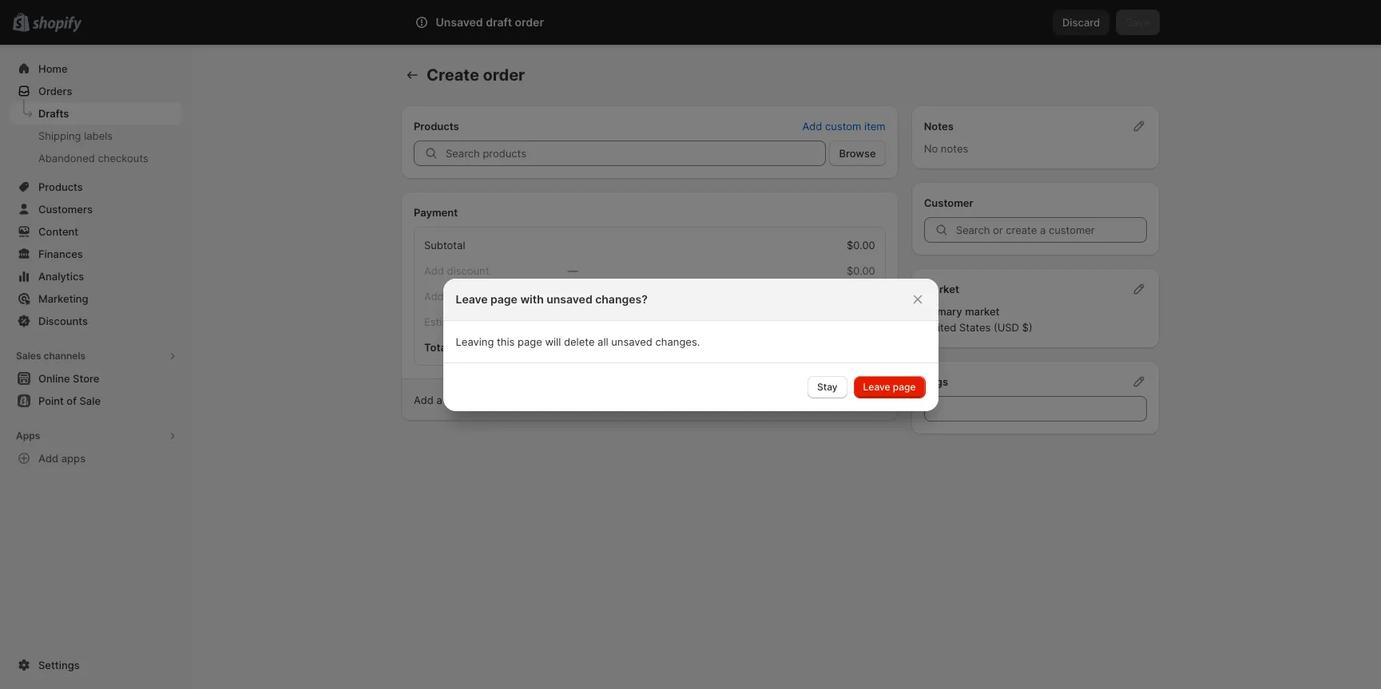 Task type: locate. For each thing, give the bounding box(es) containing it.
draft
[[486, 15, 512, 29]]

add inside add custom item "button"
[[803, 120, 823, 133]]

stay
[[818, 381, 838, 393]]

add left 'a'
[[414, 394, 434, 407]]

no
[[924, 142, 938, 155]]

2 — from the top
[[568, 290, 578, 303]]

1 horizontal spatial page
[[518, 335, 543, 348]]

1 vertical spatial add
[[414, 394, 434, 407]]

0 vertical spatial $0.00
[[847, 239, 876, 252]]

1 horizontal spatial unsaved
[[612, 335, 653, 348]]

page left "with"
[[491, 292, 518, 306]]

—
[[568, 265, 578, 277], [568, 290, 578, 303]]

with
[[521, 292, 544, 306]]

will
[[545, 335, 561, 348]]

item
[[865, 120, 886, 133]]

page
[[491, 292, 518, 306], [518, 335, 543, 348], [893, 381, 916, 393]]

2 $0.00 from the top
[[847, 265, 876, 277]]

leave for leave page
[[864, 381, 891, 393]]

primary
[[924, 305, 963, 318]]

page left tags
[[893, 381, 916, 393]]

leave up the "leaving"
[[456, 292, 488, 306]]

unsaved draft order
[[436, 15, 544, 29]]

primary market united states (usd $)
[[924, 305, 1033, 334]]

add for add apps
[[38, 452, 59, 465]]

2 vertical spatial $0.00
[[847, 316, 876, 328]]

add apps
[[38, 452, 86, 465]]

page left will
[[518, 335, 543, 348]]

leave right the stay
[[864, 381, 891, 393]]

1 vertical spatial —
[[568, 290, 578, 303]]

add left custom
[[803, 120, 823, 133]]

channels
[[44, 350, 86, 362]]

home link
[[10, 58, 182, 80]]

2 vertical spatial add
[[38, 452, 59, 465]]

notes
[[941, 142, 969, 155]]

total
[[547, 394, 569, 407]]

2 horizontal spatial add
[[803, 120, 823, 133]]

0 vertical spatial leave
[[456, 292, 488, 306]]

abandoned checkouts
[[38, 152, 148, 165]]

order right draft
[[515, 15, 544, 29]]

add custom item
[[803, 120, 886, 133]]

products
[[414, 120, 459, 133]]

discard
[[1063, 16, 1101, 29]]

leave
[[456, 292, 488, 306], [864, 381, 891, 393]]

leave page with unsaved changes? dialog
[[0, 279, 1382, 411]]

0 horizontal spatial leave
[[456, 292, 488, 306]]

0 vertical spatial unsaved
[[547, 292, 593, 306]]

unsaved down calculated
[[612, 335, 653, 348]]

abandoned checkouts link
[[10, 147, 182, 169]]

1 horizontal spatial add
[[414, 394, 434, 407]]

0 vertical spatial page
[[491, 292, 518, 306]]

to
[[487, 394, 497, 407]]

0 vertical spatial —
[[568, 265, 578, 277]]

leaving
[[456, 335, 494, 348]]

0 vertical spatial add
[[803, 120, 823, 133]]

order
[[515, 15, 544, 29], [483, 66, 525, 85]]

add for add a product to calculate total and view payment options.
[[414, 394, 434, 407]]

— up not
[[568, 290, 578, 303]]

labels
[[84, 129, 113, 142]]

unsaved
[[547, 292, 593, 306], [612, 335, 653, 348]]

add
[[803, 120, 823, 133], [414, 394, 434, 407], [38, 452, 59, 465]]

leave for leave page with unsaved changes?
[[456, 292, 488, 306]]

2 vertical spatial page
[[893, 381, 916, 393]]

2 horizontal spatial page
[[893, 381, 916, 393]]

add inside add apps button
[[38, 452, 59, 465]]

add for add custom item
[[803, 120, 823, 133]]

view
[[593, 394, 616, 407]]

subtotal
[[424, 239, 466, 252]]

page inside button
[[893, 381, 916, 393]]

no notes
[[924, 142, 969, 155]]

add left the apps
[[38, 452, 59, 465]]

shipping labels link
[[10, 125, 182, 147]]

order right create
[[483, 66, 525, 85]]

page for leave page
[[893, 381, 916, 393]]

$0.00
[[847, 239, 876, 252], [847, 265, 876, 277], [847, 316, 876, 328]]

shipping labels
[[38, 129, 113, 142]]

1 vertical spatial $0.00
[[847, 265, 876, 277]]

unsaved up not
[[547, 292, 593, 306]]

apps button
[[10, 425, 182, 448]]

united
[[924, 321, 957, 334]]

shopify image
[[32, 17, 82, 33]]

— up the leave page with unsaved changes?
[[568, 265, 578, 277]]

all
[[598, 335, 609, 348]]

apps
[[61, 452, 86, 465]]

0 horizontal spatial add
[[38, 452, 59, 465]]

states
[[960, 321, 991, 334]]

3 $0.00 from the top
[[847, 316, 876, 328]]

calculated
[[588, 316, 639, 328]]

0 horizontal spatial unsaved
[[547, 292, 593, 306]]

1 vertical spatial leave
[[864, 381, 891, 393]]

1 horizontal spatial leave
[[864, 381, 891, 393]]

leave inside button
[[864, 381, 891, 393]]

sales channels button
[[10, 345, 182, 368]]

changes?
[[596, 292, 648, 306]]

0 horizontal spatial page
[[491, 292, 518, 306]]



Task type: vqa. For each thing, say whether or not it's contained in the screenshot.
the K
no



Task type: describe. For each thing, give the bounding box(es) containing it.
discounts
[[38, 315, 88, 328]]

checkouts
[[98, 152, 148, 165]]

(usd
[[994, 321, 1020, 334]]

market
[[966, 305, 1000, 318]]

calculate
[[500, 394, 544, 407]]

1 vertical spatial unsaved
[[612, 335, 653, 348]]

notes
[[924, 120, 954, 133]]

1 $0.00 from the top
[[847, 239, 876, 252]]

orders link
[[10, 80, 182, 102]]

leaving this page will delete all unsaved changes.
[[456, 335, 700, 348]]

leave page
[[864, 381, 916, 393]]

home
[[38, 62, 68, 75]]

add apps button
[[10, 448, 182, 470]]

and
[[572, 394, 590, 407]]

shipping
[[38, 129, 81, 142]]

1 vertical spatial page
[[518, 335, 543, 348]]

browse button
[[830, 141, 886, 166]]

total
[[424, 341, 449, 354]]

this
[[497, 335, 515, 348]]

leave page button
[[854, 376, 926, 398]]

add a product to calculate total and view payment options.
[[414, 394, 704, 407]]

settings
[[38, 659, 80, 672]]

$0.00 for not calculated
[[847, 316, 876, 328]]

delete
[[564, 335, 595, 348]]

$0.00 for —
[[847, 265, 876, 277]]

drafts link
[[10, 102, 182, 125]]

1 vertical spatial order
[[483, 66, 525, 85]]

drafts
[[38, 107, 69, 120]]

sales
[[16, 350, 41, 362]]

changes.
[[656, 335, 700, 348]]

create order
[[427, 66, 525, 85]]

abandoned
[[38, 152, 95, 165]]

options.
[[664, 394, 704, 407]]

customer
[[924, 197, 974, 209]]

payment
[[414, 206, 458, 219]]

discard link
[[1053, 10, 1110, 35]]

not calculated
[[568, 316, 639, 328]]

unsaved
[[436, 15, 483, 29]]

settings link
[[10, 655, 182, 677]]

browse
[[840, 147, 876, 160]]

add custom item button
[[793, 115, 896, 137]]

product
[[446, 394, 484, 407]]

search
[[480, 16, 514, 29]]

create
[[427, 66, 479, 85]]

payment
[[619, 394, 661, 407]]

market
[[924, 283, 960, 296]]

1 — from the top
[[568, 265, 578, 277]]

apps
[[16, 430, 40, 442]]

leave page with unsaved changes?
[[456, 292, 648, 306]]

sales channels
[[16, 350, 86, 362]]

search button
[[453, 10, 917, 35]]

tags
[[924, 376, 949, 388]]

custom
[[826, 120, 862, 133]]

not
[[568, 316, 586, 328]]

a
[[437, 394, 443, 407]]

discounts link
[[10, 310, 182, 332]]

stay button
[[808, 376, 848, 398]]

$)
[[1023, 321, 1033, 334]]

orders
[[38, 85, 72, 98]]

0 vertical spatial order
[[515, 15, 544, 29]]

page for leave page with unsaved changes?
[[491, 292, 518, 306]]



